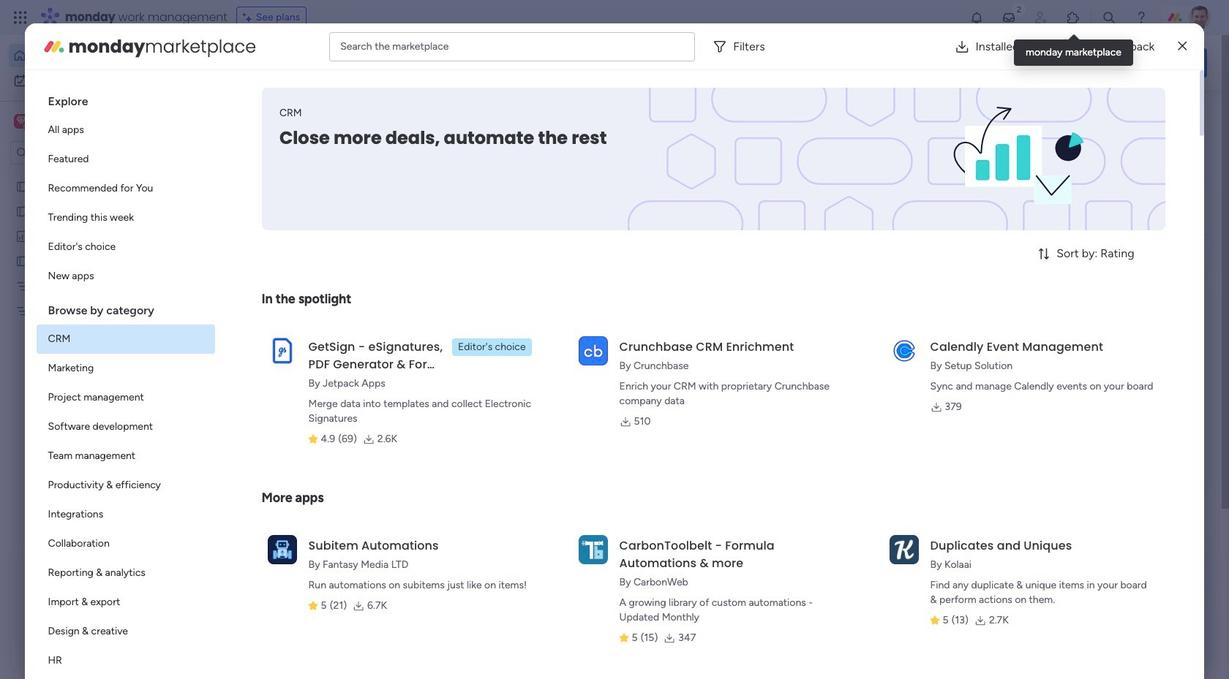 Task type: locate. For each thing, give the bounding box(es) containing it.
dapulse x slim image
[[1178, 38, 1187, 55], [1185, 106, 1203, 124]]

check circle image
[[1010, 137, 1019, 148], [1010, 156, 1019, 167]]

workspace selection element
[[14, 113, 122, 132]]

1 vertical spatial circle o image
[[1010, 212, 1019, 223]]

2 check circle image from the top
[[1010, 156, 1019, 167]]

1 circle o image from the top
[[1010, 193, 1019, 204]]

0 vertical spatial check circle image
[[1010, 137, 1019, 148]]

monday marketplace image
[[42, 35, 66, 58]]

heading
[[36, 82, 215, 116], [36, 291, 215, 325]]

2 vertical spatial public board image
[[15, 254, 29, 268]]

getting started element
[[988, 533, 1207, 592]]

1 heading from the top
[[36, 82, 215, 116]]

quick search results list box
[[226, 137, 953, 510]]

0 vertical spatial dapulse x slim image
[[1178, 38, 1187, 55]]

list box
[[36, 82, 215, 680], [0, 171, 187, 521]]

1 vertical spatial public board image
[[15, 204, 29, 218]]

v2 user feedback image
[[1000, 54, 1011, 71]]

circle o image
[[1010, 193, 1019, 204], [1010, 212, 1019, 223]]

select product image
[[13, 10, 28, 25]]

option
[[9, 44, 178, 67], [9, 69, 178, 92], [36, 116, 215, 145], [36, 145, 215, 174], [0, 173, 187, 176], [36, 174, 215, 203], [36, 203, 215, 233], [36, 233, 215, 262], [36, 262, 215, 291], [36, 325, 215, 354], [36, 354, 215, 383], [36, 383, 215, 413], [36, 413, 215, 442], [36, 442, 215, 471], [36, 471, 215, 500], [36, 500, 215, 530], [36, 530, 215, 559], [36, 559, 215, 588], [36, 588, 215, 618], [36, 618, 215, 647], [36, 647, 215, 676]]

1 vertical spatial check circle image
[[1010, 156, 1019, 167]]

app logo image
[[267, 336, 297, 366], [578, 336, 608, 366], [889, 336, 919, 366], [578, 535, 608, 565], [267, 535, 297, 565], [889, 535, 919, 565]]

public board image
[[15, 179, 29, 193], [15, 204, 29, 218], [15, 254, 29, 268]]

see plans image
[[243, 10, 256, 26]]

0 vertical spatial public board image
[[15, 179, 29, 193]]

public dashboard image
[[15, 229, 29, 243]]

monday marketplace image
[[1066, 10, 1081, 25]]

0 vertical spatial heading
[[36, 82, 215, 116]]

1 vertical spatial dapulse x slim image
[[1185, 106, 1203, 124]]

2 circle o image from the top
[[1010, 212, 1019, 223]]

1 vertical spatial heading
[[36, 291, 215, 325]]

help image
[[1134, 10, 1149, 25]]

0 vertical spatial circle o image
[[1010, 193, 1019, 204]]

notifications image
[[969, 10, 984, 25]]



Task type: vqa. For each thing, say whether or not it's contained in the screenshot.
check circle icon
yes



Task type: describe. For each thing, give the bounding box(es) containing it.
circle o image
[[1010, 175, 1019, 186]]

2 heading from the top
[[36, 291, 215, 325]]

2 image
[[1013, 1, 1026, 17]]

2 element
[[374, 551, 391, 568]]

banner logo image
[[880, 88, 1148, 230]]

1 public board image from the top
[[15, 179, 29, 193]]

terry turtle image
[[1188, 6, 1212, 29]]

update feed image
[[1002, 10, 1016, 25]]

Search in workspace field
[[31, 144, 122, 161]]

templates image image
[[1001, 294, 1194, 395]]

workspace image
[[16, 113, 26, 130]]

3 public board image from the top
[[15, 254, 29, 268]]

v2 bolt switch image
[[1114, 55, 1122, 71]]

search everything image
[[1102, 10, 1116, 25]]

1 check circle image from the top
[[1010, 137, 1019, 148]]

2 public board image from the top
[[15, 204, 29, 218]]

workspace image
[[14, 113, 29, 130]]



